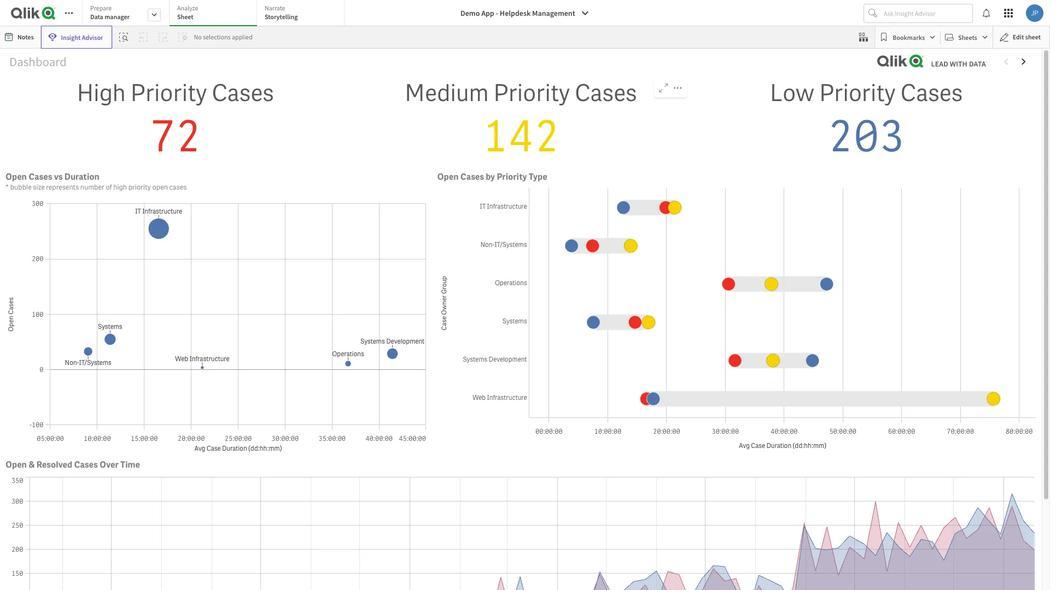 Task type: locate. For each thing, give the bounding box(es) containing it.
edit sheet button
[[993, 26, 1050, 49]]

72
[[150, 108, 201, 165]]

notes button
[[2, 28, 38, 46]]

open inside open cases vs duration * bubble size represents number of high priority open cases
[[5, 171, 27, 183]]

notes
[[18, 33, 34, 41]]

helpdesk
[[500, 8, 531, 18]]

high
[[113, 183, 127, 192]]

-
[[496, 8, 498, 18]]

over
[[100, 459, 119, 471]]

tab list inside application
[[82, 0, 348, 27]]

insight advisor
[[61, 33, 103, 41]]

open cases vs duration * bubble size represents number of high priority open cases
[[5, 171, 187, 192]]

medium priority cases 142
[[405, 78, 637, 165]]

smart search image
[[120, 33, 128, 42]]

insight
[[61, 33, 81, 41]]

tab list
[[82, 0, 348, 27]]

&
[[29, 459, 35, 471]]

priority
[[131, 78, 207, 108], [494, 78, 570, 108], [819, 78, 896, 108], [497, 171, 527, 183]]

bookmarks
[[893, 33, 925, 41]]

priority inside the "low priority cases 203"
[[819, 78, 896, 108]]

sheets button
[[943, 28, 990, 46]]

cases inside the "low priority cases 203"
[[901, 78, 963, 108]]

priority for 142
[[494, 78, 570, 108]]

app
[[481, 8, 494, 18]]

cases inside the high priority cases 72
[[212, 78, 274, 108]]

open
[[152, 183, 168, 192]]

time
[[120, 459, 140, 471]]

analyze
[[177, 4, 198, 12]]

edit
[[1013, 33, 1024, 41]]

prepare data manager
[[90, 4, 130, 21]]

priority inside the high priority cases 72
[[131, 78, 207, 108]]

open left &
[[5, 459, 27, 471]]

analyze sheet
[[177, 4, 198, 21]]

tab list containing prepare
[[82, 0, 348, 27]]

priority
[[128, 183, 151, 192]]

cases
[[212, 78, 274, 108], [575, 78, 637, 108], [901, 78, 963, 108], [29, 171, 52, 183], [460, 171, 484, 183], [74, 459, 98, 471]]

203
[[828, 108, 905, 165]]

open left size on the top of page
[[5, 171, 27, 183]]

cases inside 'medium priority cases 142'
[[575, 78, 637, 108]]

medium
[[405, 78, 489, 108]]

open for open cases by priority type
[[437, 171, 459, 183]]

application
[[0, 0, 1050, 591]]

data
[[90, 13, 103, 21]]

open left by
[[437, 171, 459, 183]]

low priority cases 203
[[770, 78, 963, 165]]

demo
[[461, 8, 480, 18]]

type
[[529, 171, 547, 183]]

priority inside 'medium priority cases 142'
[[494, 78, 570, 108]]

applied
[[232, 33, 253, 41]]

selections tool image
[[859, 33, 868, 42]]

by
[[486, 171, 495, 183]]

open
[[5, 171, 27, 183], [437, 171, 459, 183], [5, 459, 27, 471]]

narrate
[[265, 4, 285, 12]]

resolved
[[36, 459, 72, 471]]

storytelling
[[265, 13, 298, 21]]

prepare
[[90, 4, 112, 12]]



Task type: vqa. For each thing, say whether or not it's contained in the screenshot.
Cases within "Low Priority Cases 203"
yes



Task type: describe. For each thing, give the bounding box(es) containing it.
no selections applied
[[194, 33, 253, 41]]

high
[[77, 78, 126, 108]]

number
[[80, 183, 104, 192]]

sheet
[[1025, 33, 1041, 41]]

no
[[194, 33, 202, 41]]

sheets
[[958, 33, 977, 41]]

bubble
[[10, 183, 32, 192]]

open for open cases vs duration * bubble size represents number of high priority open cases
[[5, 171, 27, 183]]

manager
[[105, 13, 130, 21]]

high priority cases 72
[[77, 78, 274, 165]]

size
[[33, 183, 45, 192]]

management
[[532, 8, 575, 18]]

open for open & resolved cases over time
[[5, 459, 27, 471]]

of
[[106, 183, 112, 192]]

represents
[[46, 183, 79, 192]]

selections
[[203, 33, 231, 41]]

open & resolved cases over time
[[5, 459, 140, 471]]

duration
[[64, 171, 99, 183]]

advisor
[[82, 33, 103, 41]]

cases
[[169, 183, 187, 192]]

low
[[770, 78, 815, 108]]

cases inside open cases vs duration * bubble size represents number of high priority open cases
[[29, 171, 52, 183]]

james peterson image
[[1026, 4, 1044, 22]]

Ask Insight Advisor text field
[[882, 4, 973, 22]]

application containing 72
[[0, 0, 1050, 591]]

next sheet: performance image
[[1020, 58, 1028, 66]]

vs
[[54, 171, 63, 183]]

142
[[482, 108, 560, 165]]

open cases by priority type
[[437, 171, 547, 183]]

insight advisor button
[[41, 26, 112, 49]]

edit sheet
[[1013, 33, 1041, 41]]

demo app - helpdesk management
[[461, 8, 575, 18]]

*
[[5, 183, 9, 192]]

priority for 203
[[819, 78, 896, 108]]

narrate storytelling
[[265, 4, 298, 21]]

bookmarks button
[[878, 28, 938, 46]]

demo app - helpdesk management button
[[454, 4, 596, 22]]

sheet
[[177, 13, 193, 21]]

priority for 72
[[131, 78, 207, 108]]



